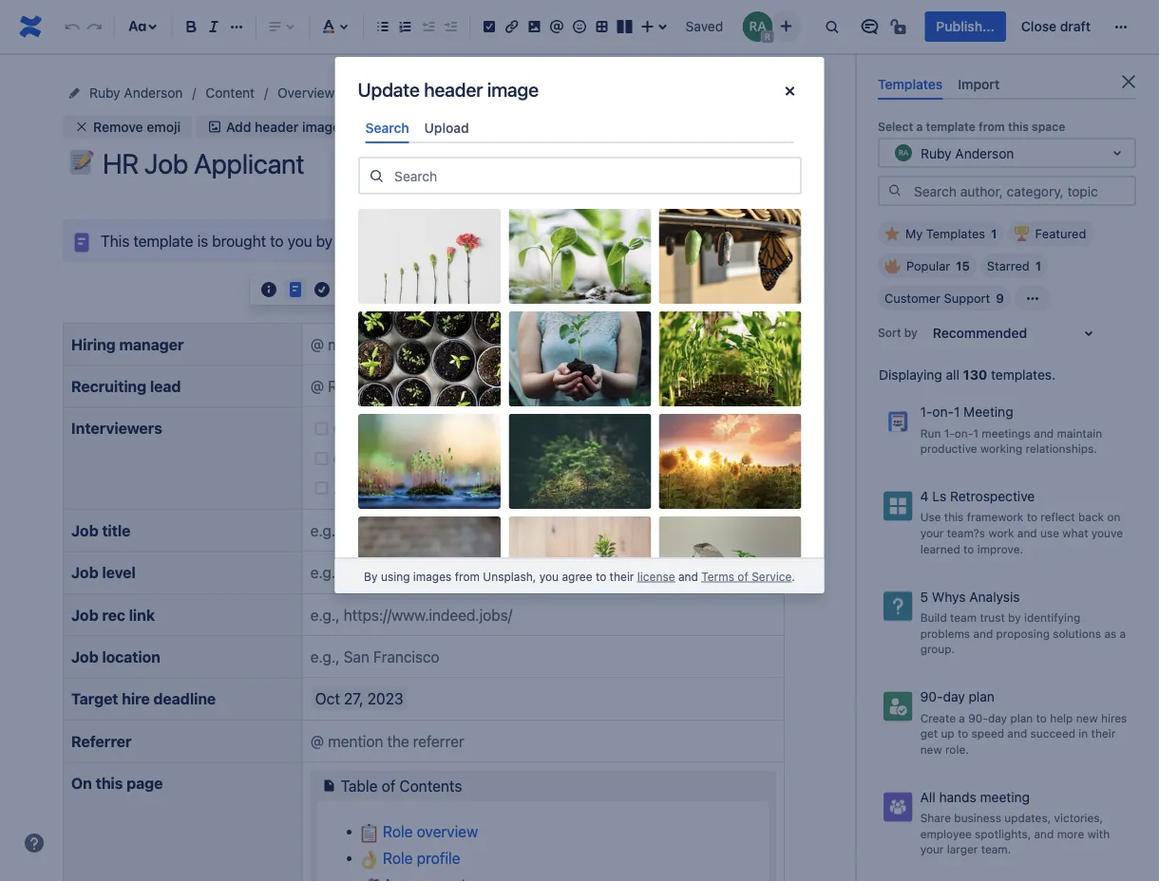 Task type: vqa. For each thing, say whether or not it's contained in the screenshot.
the bottom their
yes



Task type: locate. For each thing, give the bounding box(es) containing it.
and down trust
[[973, 627, 993, 640]]

1 left meeting
[[954, 405, 960, 420]]

action item image
[[478, 15, 501, 38]]

a inside text field
[[391, 232, 399, 250]]

and inside 4 ls retrospective use this framework to reflect back on your team?s work and use what youve learned to improve.
[[1018, 527, 1037, 540]]

0 horizontal spatial 1-
[[920, 405, 933, 420]]

1 horizontal spatial you
[[539, 570, 559, 583]]

4
[[920, 489, 929, 505]]

1 role from the top
[[383, 823, 413, 841]]

template down the import
[[926, 120, 976, 133]]

1 vertical spatial anderson
[[955, 145, 1014, 161]]

numbered list ⌘⇧7 image
[[394, 15, 417, 38]]

0 horizontal spatial header
[[255, 119, 299, 134]]

role down role overview "link"
[[383, 850, 413, 868]]

success image
[[311, 278, 334, 301]]

note image
[[284, 278, 307, 301]]

1 horizontal spatial from
[[979, 120, 1005, 133]]

1 vertical spatial ruby
[[921, 145, 952, 161]]

anderson down bold ⌘b image
[[124, 85, 183, 101]]

all hands meeting share business updates, victories, employee spotlights, and more with your larger team.
[[920, 790, 1110, 857]]

from right images
[[455, 570, 480, 583]]

:ok_hand: image
[[360, 851, 379, 870], [360, 851, 379, 870]]

90- up speed
[[969, 712, 988, 725]]

their inside 90-day plan create a 90-day plan to help new hires get up to speed and succeed in their new role.
[[1091, 727, 1116, 741]]

job up target
[[71, 648, 98, 666]]

tab list up select a template from this space at the right top of the page
[[870, 68, 1144, 100]]

1 horizontal spatial this
[[944, 511, 964, 524]]

new up in
[[1076, 712, 1098, 725]]

1 vertical spatial by
[[904, 326, 918, 340]]

ruby right move this page icon
[[89, 85, 120, 101]]

0 horizontal spatial from
[[455, 570, 480, 583]]

header
[[424, 78, 483, 100], [255, 119, 299, 134]]

0 vertical spatial ruby
[[89, 85, 120, 101]]

hiring manager
[[71, 335, 184, 353]]

1 vertical spatial your
[[920, 844, 944, 857]]

on-
[[933, 405, 954, 420], [955, 426, 973, 440]]

level
[[102, 564, 136, 582]]

0 vertical spatial 90-
[[920, 690, 943, 705]]

1 horizontal spatial header
[[424, 78, 483, 100]]

image down overview link
[[302, 119, 340, 134]]

template inside main content area, start typing to enter text. text field
[[133, 232, 193, 250]]

0 horizontal spatial of
[[382, 777, 396, 795]]

on
[[1107, 511, 1121, 524]]

relationships.
[[1026, 442, 1097, 456]]

copy image
[[529, 278, 552, 301]]

1 horizontal spatial by
[[904, 326, 918, 340]]

1 your from the top
[[920, 527, 944, 540]]

1 vertical spatial on-
[[955, 426, 973, 440]]

solutions
[[1053, 627, 1101, 640]]

redo ⌘⇧z image
[[83, 15, 106, 38]]

a left leading
[[391, 232, 399, 250]]

to inside text field
[[270, 232, 284, 250]]

up
[[941, 727, 955, 741]]

0 vertical spatial plan
[[969, 690, 995, 705]]

plan up speed
[[969, 690, 995, 705]]

1 horizontal spatial image
[[487, 78, 539, 100]]

1 vertical spatial tab list
[[358, 112, 802, 144]]

all
[[946, 367, 960, 383]]

indeed,
[[337, 232, 387, 250]]

Give this page a title text field
[[103, 148, 785, 180]]

select
[[878, 120, 913, 133]]

tab list inside the update header image dialog
[[358, 112, 802, 144]]

from
[[979, 120, 1005, 133], [455, 570, 480, 583]]

1 horizontal spatial plan
[[1010, 712, 1033, 725]]

conifer sapling image
[[508, 414, 651, 509]]

0 vertical spatial this
[[1008, 120, 1029, 133]]

by up proposing
[[1008, 611, 1021, 625]]

anderson down select a template from this space at the right top of the page
[[955, 145, 1014, 161]]

role profile link
[[360, 850, 460, 870]]

of
[[738, 570, 749, 583], [382, 777, 396, 795]]

contents
[[400, 777, 462, 795]]

1 vertical spatial image
[[302, 119, 340, 134]]

0 vertical spatial role
[[383, 823, 413, 841]]

to right brought
[[270, 232, 284, 250]]

ruby anderson down select a template from this space at the right top of the page
[[921, 145, 1014, 161]]

open image
[[1106, 142, 1129, 165]]

0 vertical spatial image
[[487, 78, 539, 100]]

ruby
[[89, 85, 120, 101], [921, 145, 952, 161]]

0 vertical spatial of
[[738, 570, 749, 583]]

to inside the update header image dialog
[[596, 570, 606, 583]]

0 vertical spatial day
[[943, 690, 965, 705]]

by right sort
[[904, 326, 918, 340]]

1 horizontal spatial of
[[738, 570, 749, 583]]

from for this
[[979, 120, 1005, 133]]

role
[[383, 823, 413, 841], [383, 850, 413, 868]]

this right on on the bottom of page
[[96, 775, 123, 793]]

search
[[365, 120, 409, 135]]

0 vertical spatial 1
[[954, 405, 960, 420]]

employee
[[920, 828, 972, 841]]

search
[[482, 232, 527, 250]]

and inside the update header image dialog
[[678, 570, 698, 583]]

youve
[[1092, 527, 1123, 540]]

1 vertical spatial role
[[383, 850, 413, 868]]

0 horizontal spatial ruby anderson
[[89, 85, 183, 101]]

this for template
[[1008, 120, 1029, 133]]

0 vertical spatial header
[[424, 78, 483, 100]]

new
[[1076, 712, 1098, 725], [920, 743, 942, 757]]

your
[[920, 527, 944, 540], [920, 844, 944, 857]]

1 vertical spatial 1
[[973, 426, 979, 440]]

90- up create
[[920, 690, 943, 705]]

panel note image
[[70, 231, 93, 254]]

image icon image
[[207, 119, 222, 134]]

1 vertical spatial of
[[382, 777, 396, 795]]

identifying
[[1024, 611, 1081, 625]]

agree
[[562, 570, 592, 583]]

90-
[[920, 690, 943, 705], [969, 712, 988, 725]]

role inside "link"
[[383, 823, 413, 841]]

you inside main content area, start typing to enter text. text field
[[288, 232, 312, 250]]

0 horizontal spatial tab list
[[358, 112, 802, 144]]

0 horizontal spatial day
[[943, 690, 965, 705]]

a inside 90-day plan create a 90-day plan to help new hires get up to speed and succeed in their new role.
[[959, 712, 965, 725]]

3 job from the top
[[71, 606, 98, 624]]

0 vertical spatial on-
[[933, 405, 954, 420]]

close
[[1021, 19, 1057, 34]]

working
[[981, 442, 1023, 456]]

confluence image
[[15, 11, 46, 42], [15, 11, 46, 42]]

team.
[[981, 844, 1011, 857]]

as
[[1105, 627, 1117, 640]]

on- up productive
[[955, 426, 973, 440]]

to right "agree"
[[596, 570, 606, 583]]

your inside 4 ls retrospective use this framework to reflect back on your team?s work and use what youve learned to improve.
[[920, 527, 944, 540]]

close draft button
[[1010, 11, 1102, 42]]

license
[[637, 570, 675, 583]]

1 horizontal spatial 1
[[973, 426, 979, 440]]

of right terms
[[738, 570, 749, 583]]

image down link image
[[487, 78, 539, 100]]

2010 was a boon year for these butterflies in my garden. i had a dozen chrysalis in all manner of morphs at any one time. in this image you can see the new green chrysalis coloration, one that's about ready to emerge (the clear one), and a butterfly that's already come out. they will hang for hours and dry their wings and are, in fact, quite fragile. image
[[659, 209, 801, 304]]

by inside main content area, start typing to enter text. text field
[[316, 232, 333, 250]]

1 job from the top
[[71, 522, 98, 540]]

day
[[943, 690, 965, 705], [988, 712, 1007, 725]]

profile
[[417, 850, 460, 868]]

saved
[[686, 19, 723, 34]]

1 vertical spatial their
[[1091, 727, 1116, 741]]

terms of service link
[[702, 570, 792, 583]]

you for to
[[288, 232, 312, 250]]

role for overview
[[383, 823, 413, 841]]

overview
[[417, 823, 478, 841]]

1 vertical spatial template
[[133, 232, 193, 250]]

1 horizontal spatial ruby
[[921, 145, 952, 161]]

day up speed
[[988, 712, 1007, 725]]

1 vertical spatial from
[[455, 570, 480, 583]]

build
[[920, 611, 947, 625]]

this left the space
[[1008, 120, 1029, 133]]

0 vertical spatial tab list
[[870, 68, 1144, 100]]

2 role from the top
[[383, 850, 413, 868]]

plan
[[969, 690, 995, 705], [1010, 712, 1033, 725]]

anderson inside ruby anderson link
[[124, 85, 183, 101]]

1 vertical spatial new
[[920, 743, 942, 757]]

day up create
[[943, 690, 965, 705]]

Main content area, start typing to enter text. text field
[[51, 220, 796, 882]]

link image
[[500, 15, 523, 38]]

run
[[920, 426, 941, 440]]

tab list up search field on the top of page
[[358, 112, 802, 144]]

you
[[288, 232, 312, 250], [539, 570, 559, 583]]

and inside 90-day plan create a 90-day plan to help new hires get up to speed and succeed in their new role.
[[1008, 727, 1027, 741]]

header up upload on the left
[[424, 78, 483, 100]]

a inside 5 whys analysis build team trust by identifying problems and proposing solutions as a group.
[[1120, 627, 1126, 640]]

templates
[[878, 76, 943, 92]]

by left "indeed,"
[[316, 232, 333, 250]]

0 vertical spatial by
[[316, 232, 333, 250]]

their left license at the right bottom of the page
[[610, 570, 634, 583]]

:clipboard: image
[[360, 824, 379, 843], [360, 824, 379, 843]]

no restrictions image
[[889, 15, 912, 38]]

0 vertical spatial your
[[920, 527, 944, 540]]

your down employee
[[920, 844, 944, 857]]

0 horizontal spatial new
[[920, 743, 942, 757]]

trust
[[980, 611, 1005, 625]]

space
[[1032, 120, 1065, 133]]

how a flower grows. image
[[358, 209, 500, 304]]

image inside the update header image dialog
[[487, 78, 539, 100]]

background color image
[[483, 278, 506, 301]]

template left the is
[[133, 232, 193, 250]]

0 vertical spatial from
[[979, 120, 1005, 133]]

0 vertical spatial template
[[926, 120, 976, 133]]

1 horizontal spatial day
[[988, 712, 1007, 725]]

0 vertical spatial their
[[610, 570, 634, 583]]

job left level
[[71, 564, 98, 582]]

from inside the update header image dialog
[[455, 570, 480, 583]]

emoji image
[[568, 15, 591, 38]]

this inside 4 ls retrospective use this framework to reflect back on your team?s work and use what youve learned to improve.
[[944, 511, 964, 524]]

victories,
[[1054, 812, 1103, 825]]

i'm not even sure what these are to be honest but they seemed to be growing from the moss on a neighbours fence. i got super close and did my best to make them look ethereal. in retrospect, i would love to shoot at f8 and increase the dof a little bit more. image
[[358, 414, 500, 509]]

2 vertical spatial by
[[1008, 611, 1021, 625]]

1 horizontal spatial 1-
[[944, 426, 955, 440]]

1- up productive
[[944, 426, 955, 440]]

and
[[1034, 426, 1054, 440], [1018, 527, 1037, 540], [678, 570, 698, 583], [973, 627, 993, 640], [1008, 727, 1027, 741], [1034, 828, 1054, 841]]

layouts image
[[613, 15, 636, 38]]

0 vertical spatial you
[[288, 232, 312, 250]]

4 ls retrospective use this framework to reflect back on your team?s work and use what youve learned to improve.
[[920, 489, 1123, 556]]

ruby down select a template from this space at the right top of the page
[[921, 145, 952, 161]]

Search author, category, topic field
[[908, 178, 1135, 204]]

editor add emoji image
[[391, 278, 413, 301]]

1
[[954, 405, 960, 420], [973, 426, 979, 440]]

leading
[[403, 232, 453, 250]]

1 horizontal spatial new
[[1076, 712, 1098, 725]]

and left terms
[[678, 570, 698, 583]]

2 job from the top
[[71, 564, 98, 582]]

0 horizontal spatial this
[[96, 775, 123, 793]]

2 vertical spatial this
[[96, 775, 123, 793]]

0 vertical spatial anderson
[[124, 85, 183, 101]]

1- up run
[[920, 405, 933, 420]]

1 vertical spatial header
[[255, 119, 299, 134]]

1 horizontal spatial tab list
[[870, 68, 1144, 100]]

a right create
[[959, 712, 965, 725]]

close draft
[[1021, 19, 1091, 34]]

2 horizontal spatial by
[[1008, 611, 1021, 625]]

0 horizontal spatial template
[[133, 232, 193, 250]]

draft
[[1060, 19, 1091, 34]]

header for update
[[424, 78, 483, 100]]

remove emoji image
[[417, 278, 440, 301]]

group.
[[920, 643, 955, 656]]

you up "note" image
[[288, 232, 312, 250]]

you inside the update header image dialog
[[539, 570, 559, 583]]

share
[[920, 812, 951, 825]]

remove image
[[568, 278, 591, 301]]

a right as
[[1120, 627, 1126, 640]]

title
[[102, 522, 131, 540]]

job
[[457, 232, 478, 250]]

1 horizontal spatial template
[[926, 120, 976, 133]]

sort
[[878, 326, 901, 340]]

rec
[[102, 606, 125, 624]]

urban gardening – raising tomatoes for self support image
[[358, 312, 500, 407]]

tab list containing search
[[358, 112, 802, 144]]

4 job from the top
[[71, 648, 98, 666]]

this
[[101, 232, 130, 250]]

your down use
[[920, 527, 944, 540]]

new down get
[[920, 743, 942, 757]]

1 vertical spatial you
[[539, 570, 559, 583]]

.
[[792, 570, 795, 583]]

their down hires
[[1091, 727, 1116, 741]]

use
[[1041, 527, 1060, 540]]

0 horizontal spatial their
[[610, 570, 634, 583]]

back
[[1079, 511, 1104, 524]]

0 horizontal spatial by
[[316, 232, 333, 250]]

on- up run
[[933, 405, 954, 420]]

of inside main content area, start typing to enter text. text field
[[382, 777, 396, 795]]

to down team?s
[[964, 543, 974, 556]]

corn rows image
[[659, 312, 801, 407]]

1 horizontal spatial ruby anderson
[[921, 145, 1014, 161]]

editor close icon image
[[779, 80, 802, 103]]

job left rec
[[71, 606, 98, 624]]

on
[[71, 775, 92, 793]]

0 horizontal spatial 1
[[954, 405, 960, 420]]

image inside add header image button
[[302, 119, 340, 134]]

0 vertical spatial 1-
[[920, 405, 933, 420]]

table of contents image
[[318, 775, 341, 798]]

you left "agree"
[[539, 570, 559, 583]]

from down the import
[[979, 120, 1005, 133]]

and right speed
[[1008, 727, 1027, 741]]

job left title
[[71, 522, 98, 540]]

2023
[[367, 690, 403, 709]]

of right table
[[382, 777, 396, 795]]

a right select at the right of the page
[[916, 120, 923, 133]]

0 horizontal spatial anderson
[[124, 85, 183, 101]]

header right add
[[255, 119, 299, 134]]

job location
[[71, 648, 160, 666]]

1 horizontal spatial 90-
[[969, 712, 988, 725]]

2 your from the top
[[920, 844, 944, 857]]

this inside main content area, start typing to enter text. text field
[[96, 775, 123, 793]]

header inside button
[[255, 119, 299, 134]]

of inside the update header image dialog
[[738, 570, 749, 583]]

their
[[610, 570, 634, 583], [1091, 727, 1116, 741]]

to
[[270, 232, 284, 250], [1027, 511, 1038, 524], [964, 543, 974, 556], [596, 570, 606, 583], [1036, 712, 1047, 725], [958, 727, 969, 741]]

bullet list ⌘⇧8 image
[[371, 15, 394, 38]]

1 horizontal spatial anderson
[[955, 145, 1014, 161]]

and left use
[[1018, 527, 1037, 540]]

this up team?s
[[944, 511, 964, 524]]

0 horizontal spatial you
[[288, 232, 312, 250]]

by inside 5 whys analysis build team trust by identifying problems and proposing solutions as a group.
[[1008, 611, 1021, 625]]

and up relationships.
[[1034, 426, 1054, 440]]

0 vertical spatial new
[[1076, 712, 1098, 725]]

plan up the succeed
[[1010, 712, 1033, 725]]

role up role profile link
[[383, 823, 413, 841]]

mention image
[[546, 15, 568, 38]]

location
[[102, 648, 160, 666]]

ruby anderson right move this page icon
[[89, 85, 183, 101]]

terms
[[702, 570, 735, 583]]

header inside dialog
[[424, 78, 483, 100]]

more
[[1057, 828, 1085, 841]]

90-day plan create a 90-day plan to help new hires get up to speed and succeed in their new role.
[[920, 690, 1127, 757]]

1 down meeting
[[973, 426, 979, 440]]

and down updates,
[[1034, 828, 1054, 841]]

tab list
[[870, 68, 1144, 100], [358, 112, 802, 144]]

2 horizontal spatial this
[[1008, 120, 1029, 133]]

by
[[316, 232, 333, 250], [904, 326, 918, 340], [1008, 611, 1021, 625]]

0 horizontal spatial image
[[302, 119, 340, 134]]

1 vertical spatial this
[[944, 511, 964, 524]]

1 vertical spatial plan
[[1010, 712, 1033, 725]]

1 horizontal spatial their
[[1091, 727, 1116, 741]]



Task type: describe. For each thing, give the bounding box(es) containing it.
all
[[920, 790, 936, 806]]

referrer
[[71, 733, 132, 751]]

their inside the update header image dialog
[[610, 570, 634, 583]]

warning image
[[337, 278, 360, 301]]

role.
[[945, 743, 969, 757]]

oct
[[315, 690, 340, 709]]

image for add header image
[[302, 119, 340, 134]]

0 horizontal spatial ruby
[[89, 85, 120, 101]]

hires
[[1101, 712, 1127, 725]]

unsplash,
[[483, 570, 536, 583]]

target
[[71, 690, 118, 709]]

info image
[[258, 278, 280, 301]]

:roller_coaster: image
[[360, 877, 379, 882]]

whys
[[932, 589, 966, 605]]

and inside 5 whys analysis build team trust by identifying problems and proposing solutions as a group.
[[973, 627, 993, 640]]

recruiting lead
[[71, 377, 181, 396]]

speed
[[972, 727, 1004, 741]]

role for profile
[[383, 850, 413, 868]]

what
[[1063, 527, 1088, 540]]

to up the succeed
[[1036, 712, 1047, 725]]

recruiting
[[71, 377, 146, 396]]

to right "up"
[[958, 727, 969, 741]]

1 vertical spatial 90-
[[969, 712, 988, 725]]

to left reflect on the bottom
[[1027, 511, 1038, 524]]

in
[[1079, 727, 1088, 741]]

help
[[1050, 712, 1073, 725]]

job rec link
[[71, 606, 155, 624]]

displaying
[[879, 367, 942, 383]]

by
[[364, 570, 378, 583]]

proposing
[[996, 627, 1050, 640]]

brought
[[212, 232, 266, 250]]

job title
[[71, 522, 131, 540]]

27,
[[344, 690, 363, 709]]

Search field
[[388, 159, 800, 193]]

table
[[341, 777, 378, 795]]

update header image dialog
[[335, 57, 824, 882]]

0 horizontal spatial plan
[[969, 690, 995, 705]]

a beautiful evening next to a field of sunflowers. image
[[659, 414, 801, 509]]

1 vertical spatial ruby anderson
[[921, 145, 1014, 161]]

tab list containing templates
[[870, 68, 1144, 100]]

spotlights,
[[975, 828, 1031, 841]]

add image, video, or file image
[[523, 15, 546, 38]]

use
[[920, 511, 941, 524]]

outdent ⇧tab image
[[417, 15, 439, 38]]

your inside all hands meeting share business updates, victories, employee spotlights, and more with your larger team.
[[920, 844, 944, 857]]

service
[[752, 570, 792, 583]]

by for team
[[1008, 611, 1021, 625]]

move this page image
[[67, 86, 82, 101]]

table of contents
[[341, 777, 462, 795]]

this for retrospective
[[944, 511, 964, 524]]

work
[[989, 527, 1014, 540]]

job level
[[71, 564, 136, 582]]

5
[[920, 589, 929, 605]]

:roller_coaster: image
[[360, 877, 379, 882]]

create
[[920, 712, 956, 725]]

bold ⌘b image
[[180, 15, 203, 38]]

0 horizontal spatial 90-
[[920, 690, 943, 705]]

hire
[[122, 690, 150, 709]]

ruby anderson link
[[89, 82, 183, 105]]

5 whys analysis build team trust by identifying problems and proposing solutions as a group.
[[920, 589, 1126, 656]]

updates,
[[1005, 812, 1051, 825]]

role profile
[[379, 850, 460, 868]]

images
[[413, 570, 452, 583]]

1 vertical spatial day
[[988, 712, 1007, 725]]

engine.
[[531, 232, 581, 250]]

table image
[[591, 15, 614, 38]]

publish... button
[[925, 11, 1006, 42]]

search icon image
[[888, 183, 903, 198]]

hiring
[[71, 335, 116, 353]]

by using images from unsplash, you agree to their license and terms of service .
[[364, 570, 795, 583]]

interviewers
[[71, 420, 162, 438]]

manager
[[119, 335, 184, 353]]

undo ⌘z image
[[61, 15, 84, 38]]

add header image
[[226, 119, 340, 134]]

displaying all 130 templates.
[[879, 367, 1056, 383]]

indent tab image
[[439, 15, 462, 38]]

templates.
[[991, 367, 1056, 383]]

ruby anderson image
[[743, 11, 773, 42]]

upload
[[424, 120, 469, 135]]

license link
[[637, 570, 675, 583]]

improve.
[[978, 543, 1023, 556]]

meetings
[[982, 426, 1031, 440]]

job for job location
[[71, 648, 98, 666]]

oct 27, 2023
[[315, 690, 403, 709]]

is
[[197, 232, 208, 250]]

job for job title
[[71, 522, 98, 540]]

role overview
[[379, 823, 478, 841]]

by for to
[[316, 232, 333, 250]]

close templates and import image
[[1117, 70, 1140, 93]]

using
[[381, 570, 410, 583]]

ls
[[932, 489, 947, 505]]

framework
[[967, 511, 1024, 524]]

page
[[126, 775, 163, 793]]

add header image button
[[196, 115, 352, 138]]

reflect
[[1041, 511, 1075, 524]]

problems
[[920, 627, 970, 640]]

sort by
[[878, 326, 918, 340]]

team?s
[[947, 527, 985, 540]]

deadline
[[153, 690, 216, 709]]

update
[[358, 78, 420, 100]]

add
[[226, 119, 251, 134]]

130
[[963, 367, 988, 383]]

role overview link
[[360, 823, 478, 843]]

and inside all hands meeting share business updates, victories, employee spotlights, and more with your larger team.
[[1034, 828, 1054, 841]]

from for unsplash,
[[455, 570, 480, 583]]

content link
[[206, 82, 255, 105]]

italic ⌘i image
[[203, 15, 225, 38]]

0 vertical spatial ruby anderson
[[89, 85, 183, 101]]

and inside 1-on-1 meeting run 1-on-1 meetings and maintain productive working relationships.
[[1034, 426, 1054, 440]]

get
[[920, 727, 938, 741]]

1 vertical spatial 1-
[[944, 426, 955, 440]]

import
[[958, 76, 1000, 92]]

image for update header image
[[487, 78, 539, 100]]

job for job rec link
[[71, 606, 98, 624]]

job for job level
[[71, 564, 98, 582]]

error image
[[364, 278, 387, 301]]

link
[[129, 606, 155, 624]]

overview
[[278, 85, 335, 101]]

on this page
[[71, 775, 163, 793]]

header for add
[[255, 119, 299, 134]]

larger
[[947, 844, 978, 857]]

you for unsplash,
[[539, 570, 559, 583]]



